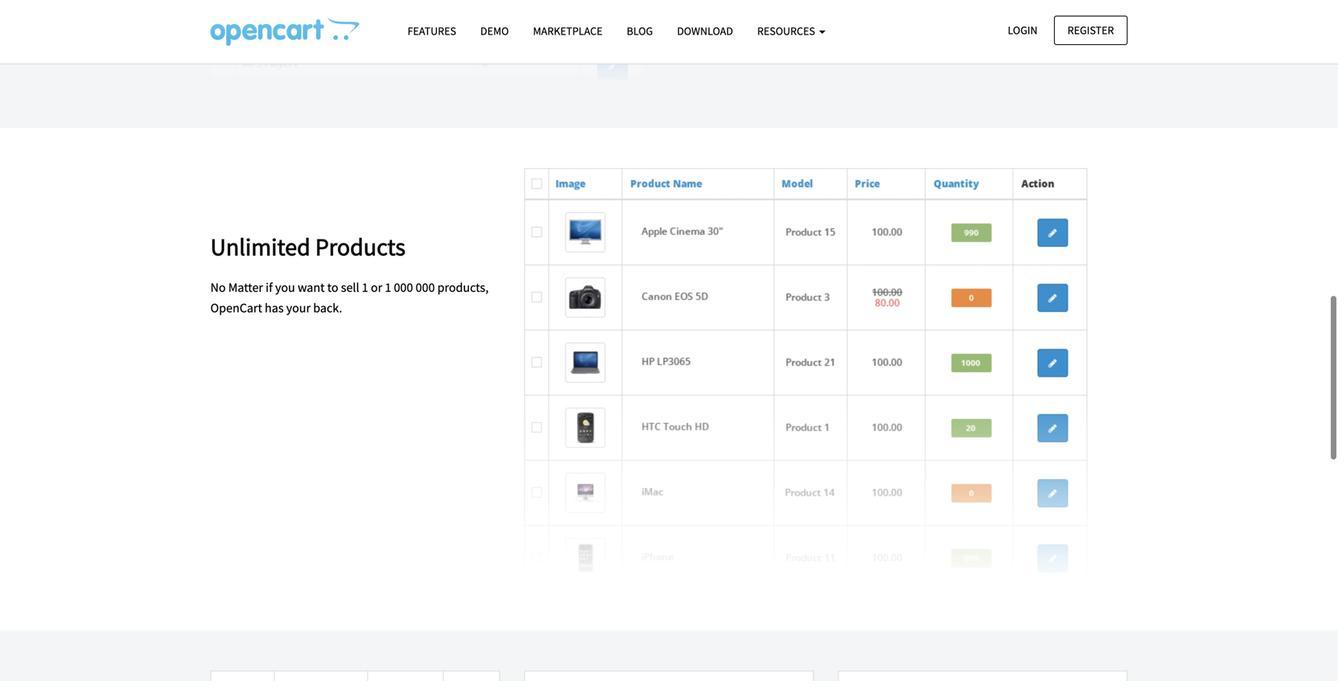 Task type: describe. For each thing, give the bounding box(es) containing it.
unlimited products image
[[524, 168, 1088, 591]]

resources
[[758, 24, 818, 38]]

has
[[265, 300, 284, 316]]

if
[[266, 280, 273, 296]]

products,
[[438, 280, 489, 296]]

demo
[[481, 24, 509, 38]]

unlimited categories image
[[211, 0, 645, 88]]

2 000 from the left
[[416, 280, 435, 296]]

no matter if you want to sell 1 or 1 000 000 products, opencart has your back.
[[211, 280, 489, 316]]

opencart
[[211, 300, 262, 316]]

marketplace
[[533, 24, 603, 38]]

sell
[[341, 280, 359, 296]]

blog
[[627, 24, 653, 38]]

unlimited products
[[211, 232, 406, 262]]

or
[[371, 280, 382, 296]]

you
[[275, 280, 295, 296]]

to
[[327, 280, 339, 296]]

register
[[1068, 23, 1115, 37]]

marketplace link
[[521, 17, 615, 45]]

register link
[[1054, 16, 1128, 45]]

1 000 from the left
[[394, 280, 413, 296]]

your
[[286, 300, 311, 316]]

unlimited
[[211, 232, 311, 262]]



Task type: locate. For each thing, give the bounding box(es) containing it.
reward points image
[[838, 671, 1128, 682]]

back.
[[313, 300, 342, 316]]

opencart - features image
[[211, 17, 359, 46]]

0 horizontal spatial 000
[[394, 280, 413, 296]]

login
[[1008, 23, 1038, 37]]

want
[[298, 280, 325, 296]]

blog link
[[615, 17, 665, 45]]

download link
[[665, 17, 746, 45]]

features link
[[396, 17, 469, 45]]

1 right or at left top
[[385, 280, 391, 296]]

product reviews & retings image
[[524, 671, 814, 682]]

1 left or at left top
[[362, 280, 368, 296]]

000
[[394, 280, 413, 296], [416, 280, 435, 296]]

1 horizontal spatial 1
[[385, 280, 391, 296]]

resources link
[[746, 17, 838, 45]]

1 1 from the left
[[362, 280, 368, 296]]

0 horizontal spatial 1
[[362, 280, 368, 296]]

login link
[[995, 16, 1052, 45]]

1
[[362, 280, 368, 296], [385, 280, 391, 296]]

demo link
[[469, 17, 521, 45]]

features
[[408, 24, 456, 38]]

no
[[211, 280, 226, 296]]

matter
[[228, 280, 263, 296]]

1 horizontal spatial 000
[[416, 280, 435, 296]]

download
[[677, 24, 734, 38]]

000 right or at left top
[[394, 280, 413, 296]]

2 1 from the left
[[385, 280, 391, 296]]

downloadable products ready image
[[211, 671, 500, 682]]

000 left products,
[[416, 280, 435, 296]]

products
[[315, 232, 406, 262]]



Task type: vqa. For each thing, say whether or not it's contained in the screenshot.
Demo link
yes



